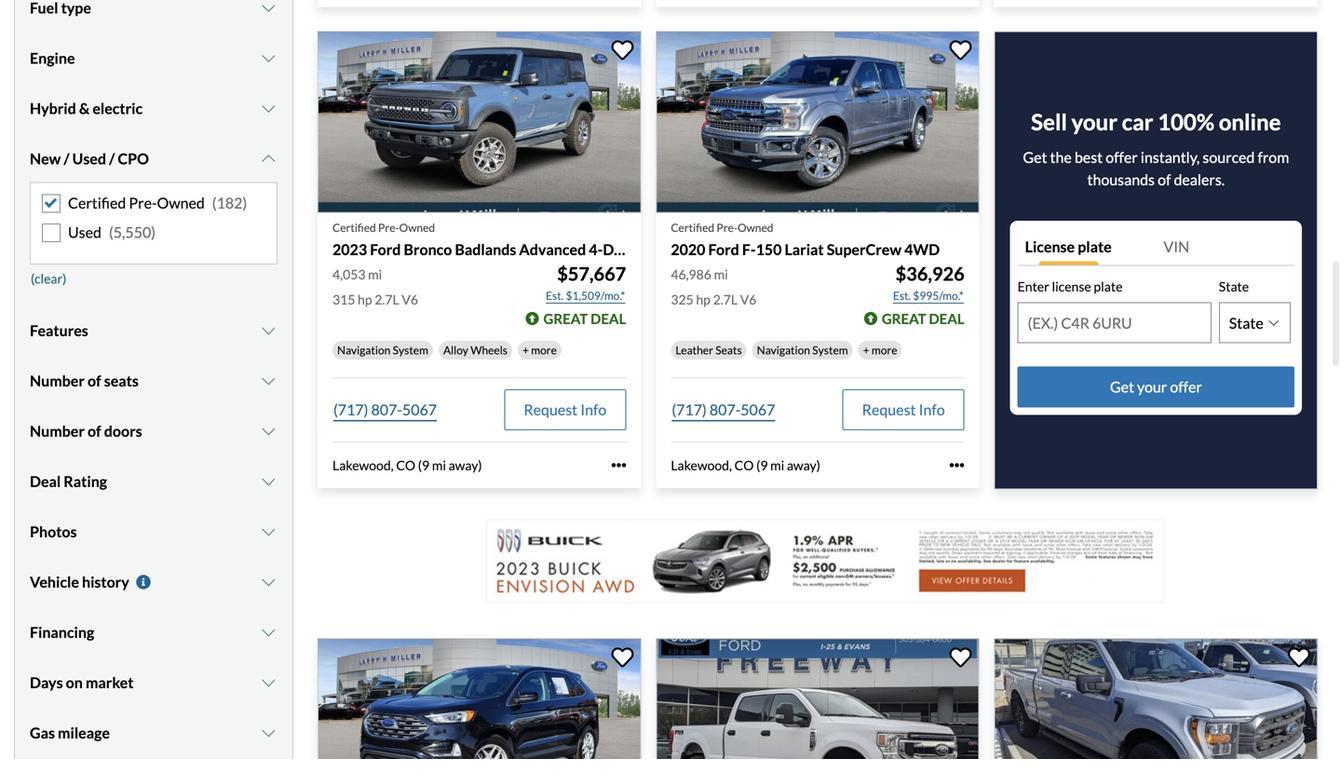 Task type: describe. For each thing, give the bounding box(es) containing it.
owned for $36,926
[[738, 221, 774, 234]]

tab list containing license plate
[[1018, 228, 1295, 266]]

new / used / cpo
[[30, 150, 149, 168]]

alloy
[[443, 343, 468, 357]]

(717) 807-5067 for $57,667
[[334, 400, 437, 419]]

v6 for $57,667
[[402, 291, 418, 307]]

electric
[[93, 99, 143, 118]]

of for seats
[[88, 372, 101, 390]]

vin tab
[[1156, 228, 1295, 266]]

rating
[[64, 472, 107, 491]]

hp for $57,667
[[358, 291, 372, 307]]

enter
[[1018, 279, 1050, 295]]

features button
[[30, 308, 278, 354]]

315
[[333, 291, 355, 307]]

+ more for $57,667
[[523, 343, 557, 357]]

2023
[[333, 240, 367, 259]]

hp for $36,926
[[696, 291, 711, 307]]

(182)
[[212, 194, 247, 212]]

info for $57,667
[[581, 400, 607, 419]]

0 horizontal spatial owned
[[157, 194, 205, 212]]

ellipsis h image
[[611, 458, 626, 473]]

mileage
[[58, 724, 110, 742]]

certified for $57,667
[[333, 221, 376, 234]]

(717) 807-5067 for $36,926
[[672, 400, 775, 419]]

deal rating
[[30, 472, 107, 491]]

sourced
[[1203, 148, 1255, 166]]

vehicle history
[[30, 573, 129, 591]]

chevron down image for new / used / cpo
[[259, 152, 278, 166]]

number of doors button
[[30, 408, 278, 455]]

thousands
[[1088, 171, 1155, 189]]

5067 for $36,926
[[741, 400, 775, 419]]

seats
[[716, 343, 742, 357]]

hybrid
[[30, 99, 76, 118]]

+ for $57,667
[[523, 343, 529, 357]]

gas mileage
[[30, 724, 110, 742]]

v6 for $36,926
[[740, 291, 757, 307]]

great for $36,926
[[882, 310, 927, 327]]

oxford white 2021 ford f-250 super duty xlt crew cab lb 4wd pickup truck four-wheel drive automatic image
[[656, 639, 980, 759]]

great deal for $57,667
[[544, 310, 626, 327]]

license
[[1025, 238, 1075, 256]]

lakewood, co (9 mi away) for $36,926
[[671, 457, 821, 473]]

deal rating button
[[30, 458, 278, 505]]

(9 for $57,667
[[418, 457, 430, 473]]

807- for $36,926
[[710, 400, 741, 419]]

on
[[66, 674, 83, 692]]

pre- for $57,667
[[378, 221, 399, 234]]

chevron down image for engine
[[259, 51, 278, 66]]

$1,509/mo.*
[[566, 289, 625, 302]]

lakewood, for $57,667
[[333, 457, 394, 473]]

2 system from the left
[[813, 343, 848, 357]]

leather
[[676, 343, 714, 357]]

silver 2020 ford f-150 lariat supercrew 4wd pickup truck four-wheel drive automatic image
[[656, 31, 980, 213]]

state
[[1219, 279, 1249, 295]]

get for get your offer
[[1110, 378, 1135, 396]]

the
[[1050, 148, 1072, 166]]

bronco
[[404, 240, 452, 259]]

pre- for $36,926
[[717, 221, 738, 234]]

hybrid & electric
[[30, 99, 143, 118]]

certified pre-owned 2023 ford bronco badlands advanced 4-door 4wd
[[333, 221, 675, 259]]

number of seats
[[30, 372, 139, 390]]

great for $57,667
[[544, 310, 588, 327]]

of for doors
[[88, 422, 101, 440]]

0 horizontal spatial certified
[[68, 194, 126, 212]]

offer inside button
[[1170, 378, 1203, 396]]

4,053
[[333, 266, 366, 282]]

cpo
[[118, 150, 149, 168]]

1 / from the left
[[64, 150, 69, 168]]

sell
[[1031, 109, 1067, 135]]

2 navigation from the left
[[757, 343, 810, 357]]

financing button
[[30, 609, 278, 656]]

supercrew
[[827, 240, 902, 259]]

door
[[603, 240, 637, 259]]

certified pre-owned (182)
[[68, 194, 247, 212]]

chevron down image for features
[[259, 323, 278, 338]]

wheels
[[471, 343, 508, 357]]

dealers.
[[1174, 171, 1225, 189]]

get the best offer instantly, sourced from thousands of dealers.
[[1023, 148, 1290, 189]]

1 navigation system from the left
[[337, 343, 428, 357]]

$36,926
[[896, 263, 965, 285]]

seats
[[104, 372, 139, 390]]

get your offer
[[1110, 378, 1203, 396]]

1 chevron down image from the top
[[259, 1, 278, 16]]

best
[[1075, 148, 1103, 166]]

deal for $57,667
[[591, 310, 626, 327]]

request for $57,667
[[524, 400, 578, 419]]

gas
[[30, 724, 55, 742]]

owned for $57,667
[[399, 221, 435, 234]]

co for $57,667
[[396, 457, 416, 473]]

chevron down image for gas mileage
[[259, 726, 278, 741]]

2020
[[671, 240, 706, 259]]

days
[[30, 674, 63, 692]]

$995/mo.*
[[913, 289, 964, 302]]

gas mileage button
[[30, 710, 278, 757]]

$57,667 est. $1,509/mo.*
[[546, 263, 626, 302]]

1 system from the left
[[393, 343, 428, 357]]

(5,550)
[[109, 223, 156, 241]]

market
[[86, 674, 134, 692]]

online
[[1219, 109, 1281, 135]]

engine button
[[30, 35, 278, 82]]

photos
[[30, 523, 77, 541]]

sell your car 100% online
[[1031, 109, 1281, 135]]

your for car
[[1072, 109, 1118, 135]]

used (5,550)
[[68, 223, 156, 241]]

info circle image
[[134, 575, 153, 590]]

license
[[1052, 279, 1092, 295]]

chevron down image for days on market
[[259, 675, 278, 690]]

+ more for $36,926
[[863, 343, 898, 357]]

ellipsis h image
[[950, 458, 965, 473]]

1 vertical spatial plate
[[1094, 279, 1123, 295]]



Task type: locate. For each thing, give the bounding box(es) containing it.
2 lakewood, from the left
[[671, 457, 732, 473]]

1 horizontal spatial + more
[[863, 343, 898, 357]]

1 hp from the left
[[358, 291, 372, 307]]

1 horizontal spatial co
[[735, 457, 754, 473]]

info
[[581, 400, 607, 419], [919, 400, 945, 419]]

5067 for $57,667
[[402, 400, 437, 419]]

4wd inside "certified pre-owned 2023 ford bronco badlands advanced 4-door 4wd"
[[640, 240, 675, 259]]

$36,926 est. $995/mo.*
[[893, 263, 965, 302]]

4wd up "$36,926"
[[905, 240, 940, 259]]

enter license plate
[[1018, 279, 1123, 295]]

+
[[523, 343, 529, 357], [863, 343, 870, 357]]

1 (717) 807-5067 button from the left
[[333, 389, 438, 430]]

1 horizontal spatial ford
[[708, 240, 739, 259]]

chevron down image for number of seats
[[259, 374, 278, 389]]

2 great from the left
[[882, 310, 927, 327]]

1 horizontal spatial certified
[[333, 221, 376, 234]]

hp right the 325
[[696, 291, 711, 307]]

your down enter license plate field
[[1137, 378, 1167, 396]]

vehicle
[[30, 573, 79, 591]]

0 horizontal spatial deal
[[591, 310, 626, 327]]

807-
[[371, 400, 402, 419], [710, 400, 741, 419]]

mi
[[368, 266, 382, 282], [714, 266, 728, 282], [432, 457, 446, 473], [771, 457, 785, 473]]

chevron down image inside deal rating dropdown button
[[259, 474, 278, 489]]

0 horizontal spatial navigation system
[[337, 343, 428, 357]]

1 horizontal spatial (717) 807-5067 button
[[671, 389, 776, 430]]

0 horizontal spatial ford
[[370, 240, 401, 259]]

v6
[[402, 291, 418, 307], [740, 291, 757, 307]]

2.7l right the 325
[[713, 291, 738, 307]]

1 horizontal spatial est.
[[893, 289, 911, 302]]

1 horizontal spatial (9
[[757, 457, 768, 473]]

5 chevron down image from the top
[[259, 625, 278, 640]]

1 horizontal spatial 5067
[[741, 400, 775, 419]]

away) for $36,926
[[787, 457, 821, 473]]

0 horizontal spatial navigation
[[337, 343, 391, 357]]

v6 down bronco
[[402, 291, 418, 307]]

co for $36,926
[[735, 457, 754, 473]]

0 horizontal spatial your
[[1072, 109, 1118, 135]]

more right wheels
[[531, 343, 557, 357]]

number down 'features'
[[30, 372, 85, 390]]

ford
[[370, 240, 401, 259], [708, 240, 739, 259]]

0 horizontal spatial more
[[531, 343, 557, 357]]

used left "(5,550)"
[[68, 223, 101, 241]]

1 vertical spatial number
[[30, 422, 85, 440]]

0 horizontal spatial get
[[1023, 148, 1047, 166]]

2 2.7l from the left
[[713, 291, 738, 307]]

used right new
[[72, 150, 106, 168]]

2 lakewood, co (9 mi away) from the left
[[671, 457, 821, 473]]

get left the
[[1023, 148, 1047, 166]]

ford inside certified pre-owned 2020 ford f-150 lariat supercrew 4wd
[[708, 240, 739, 259]]

info for $36,926
[[919, 400, 945, 419]]

1 vertical spatial offer
[[1170, 378, 1203, 396]]

1 horizontal spatial /
[[109, 150, 115, 168]]

2 (717) from the left
[[672, 400, 707, 419]]

photos button
[[30, 509, 278, 555]]

1 horizontal spatial deal
[[929, 310, 965, 327]]

4,053 mi 315 hp 2.7l v6
[[333, 266, 418, 307]]

(9 for $36,926
[[757, 457, 768, 473]]

doors
[[104, 422, 142, 440]]

(717) for $36,926
[[672, 400, 707, 419]]

instantly,
[[1141, 148, 1200, 166]]

more
[[531, 343, 557, 357], [872, 343, 898, 357]]

request info for $57,667
[[524, 400, 607, 419]]

2 (717) 807-5067 button from the left
[[671, 389, 776, 430]]

0 horizontal spatial est.
[[546, 289, 564, 302]]

new
[[30, 150, 61, 168]]

license plate tab
[[1018, 228, 1156, 266]]

1 chevron down image from the top
[[259, 101, 278, 116]]

0 horizontal spatial (717) 807-5067
[[334, 400, 437, 419]]

owned inside certified pre-owned 2020 ford f-150 lariat supercrew 4wd
[[738, 221, 774, 234]]

1 horizontal spatial offer
[[1170, 378, 1203, 396]]

+ more right wheels
[[523, 343, 557, 357]]

4wd
[[640, 240, 675, 259], [905, 240, 940, 259]]

0 horizontal spatial 4wd
[[640, 240, 675, 259]]

2.7l inside 4,053 mi 315 hp 2.7l v6
[[375, 291, 399, 307]]

great deal down est. $995/mo.* button
[[882, 310, 965, 327]]

1 horizontal spatial lakewood,
[[671, 457, 732, 473]]

1 number from the top
[[30, 372, 85, 390]]

2 deal from the left
[[929, 310, 965, 327]]

1 horizontal spatial +
[[863, 343, 870, 357]]

plate inside tab
[[1078, 238, 1112, 256]]

1 navigation from the left
[[337, 343, 391, 357]]

2 request info button from the left
[[843, 389, 965, 430]]

2 v6 from the left
[[740, 291, 757, 307]]

vehicle history button
[[30, 559, 278, 606]]

black 2021 ford edge sel awd suv / crossover all-wheel drive automatic image
[[318, 639, 641, 759]]

advertisement region
[[486, 519, 1164, 603]]

2.7l right '315'
[[375, 291, 399, 307]]

certified up the 2020
[[671, 221, 715, 234]]

used inside dropdown button
[[72, 150, 106, 168]]

1 horizontal spatial get
[[1110, 378, 1135, 396]]

0 horizontal spatial v6
[[402, 291, 418, 307]]

2 horizontal spatial certified
[[671, 221, 715, 234]]

est. down "$36,926"
[[893, 289, 911, 302]]

4-
[[589, 240, 603, 259]]

1 (9 from the left
[[418, 457, 430, 473]]

2 (717) 807-5067 from the left
[[672, 400, 775, 419]]

0 horizontal spatial pre-
[[129, 194, 157, 212]]

0 horizontal spatial (717) 807-5067 button
[[333, 389, 438, 430]]

1 horizontal spatial hp
[[696, 291, 711, 307]]

owned inside "certified pre-owned 2023 ford bronco badlands advanced 4-door 4wd"
[[399, 221, 435, 234]]

6 chevron down image from the top
[[259, 474, 278, 489]]

/ left cpo
[[109, 150, 115, 168]]

deal for $36,926
[[929, 310, 965, 327]]

(717) 807-5067
[[334, 400, 437, 419], [672, 400, 775, 419]]

plate right license
[[1078, 238, 1112, 256]]

hp
[[358, 291, 372, 307], [696, 291, 711, 307]]

1 4wd from the left
[[640, 240, 675, 259]]

days on market
[[30, 674, 134, 692]]

leather seats
[[676, 343, 742, 357]]

away) for $57,667
[[449, 457, 482, 473]]

hp inside 46,986 mi 325 hp 2.7l v6
[[696, 291, 711, 307]]

0 horizontal spatial request info
[[524, 400, 607, 419]]

&
[[79, 99, 90, 118]]

8 chevron down image from the top
[[259, 726, 278, 741]]

0 horizontal spatial great deal
[[544, 310, 626, 327]]

0 vertical spatial plate
[[1078, 238, 1112, 256]]

deal down $995/mo.*
[[929, 310, 965, 327]]

from
[[1258, 148, 1290, 166]]

2 request info from the left
[[862, 400, 945, 419]]

2 5067 from the left
[[741, 400, 775, 419]]

(717) 807-5067 button for $57,667
[[333, 389, 438, 430]]

1 vertical spatial your
[[1137, 378, 1167, 396]]

1 horizontal spatial 2.7l
[[713, 291, 738, 307]]

financing
[[30, 623, 94, 641]]

1 request info button from the left
[[504, 389, 626, 430]]

more for $36,926
[[872, 343, 898, 357]]

chevron down image inside "days on market" dropdown button
[[259, 675, 278, 690]]

request info button up ellipsis h icon
[[504, 389, 626, 430]]

deal
[[30, 472, 61, 491]]

certified up used (5,550)
[[68, 194, 126, 212]]

request for $36,926
[[862, 400, 916, 419]]

2.7l for $57,667
[[375, 291, 399, 307]]

v6 down f-
[[740, 291, 757, 307]]

1 2.7l from the left
[[375, 291, 399, 307]]

number for number of seats
[[30, 372, 85, 390]]

0 horizontal spatial great
[[544, 310, 588, 327]]

lakewood, co (9 mi away)
[[333, 457, 482, 473], [671, 457, 821, 473]]

7 chevron down image from the top
[[259, 675, 278, 690]]

1 + from the left
[[523, 343, 529, 357]]

owned left the "(182)"
[[157, 194, 205, 212]]

3 chevron down image from the top
[[259, 525, 278, 539]]

807- for $57,667
[[371, 400, 402, 419]]

0 vertical spatial get
[[1023, 148, 1047, 166]]

1 vertical spatial of
[[88, 372, 101, 390]]

2 807- from the left
[[710, 400, 741, 419]]

1 horizontal spatial great deal
[[882, 310, 965, 327]]

0 horizontal spatial hp
[[358, 291, 372, 307]]

0 horizontal spatial (717)
[[334, 400, 368, 419]]

1 horizontal spatial 807-
[[710, 400, 741, 419]]

1 horizontal spatial navigation system
[[757, 343, 848, 357]]

request info for $36,926
[[862, 400, 945, 419]]

chevron down image for photos
[[259, 525, 278, 539]]

2 more from the left
[[872, 343, 898, 357]]

2 number from the top
[[30, 422, 85, 440]]

2 ford from the left
[[708, 240, 739, 259]]

of down the instantly,
[[1158, 171, 1171, 189]]

gray 2023 ford bronco badlands advanced 4-door 4wd suv / crossover four-wheel drive automatic image
[[318, 31, 641, 213]]

days on market button
[[30, 660, 278, 706]]

deal
[[591, 310, 626, 327], [929, 310, 965, 327]]

2 hp from the left
[[696, 291, 711, 307]]

car
[[1122, 109, 1154, 135]]

alloy wheels
[[443, 343, 508, 357]]

1 5067 from the left
[[402, 400, 437, 419]]

0 horizontal spatial 807-
[[371, 400, 402, 419]]

space white metallic 2021 ford f-150 xlt supercrew 4wd pickup truck four-wheel drive automatic image
[[995, 639, 1318, 759]]

1 lakewood, co (9 mi away) from the left
[[333, 457, 482, 473]]

2 (9 from the left
[[757, 457, 768, 473]]

(717) 807-5067 button
[[333, 389, 438, 430], [671, 389, 776, 430]]

offer inside the get the best offer instantly, sourced from thousands of dealers.
[[1106, 148, 1138, 166]]

chevron down image inside "number of doors" dropdown button
[[259, 424, 278, 439]]

chevron down image inside features dropdown button
[[259, 323, 278, 338]]

2 4wd from the left
[[905, 240, 940, 259]]

0 horizontal spatial + more
[[523, 343, 557, 357]]

mi inside 46,986 mi 325 hp 2.7l v6
[[714, 266, 728, 282]]

1 horizontal spatial pre-
[[378, 221, 399, 234]]

2 navigation system from the left
[[757, 343, 848, 357]]

0 horizontal spatial /
[[64, 150, 69, 168]]

great deal down est. $1,509/mo.* button
[[544, 310, 626, 327]]

2 info from the left
[[919, 400, 945, 419]]

get inside get your offer button
[[1110, 378, 1135, 396]]

2 co from the left
[[735, 457, 754, 473]]

1 horizontal spatial 4wd
[[905, 240, 940, 259]]

engine
[[30, 49, 75, 67]]

1 horizontal spatial away)
[[787, 457, 821, 473]]

request
[[524, 400, 578, 419], [862, 400, 916, 419]]

46,986 mi 325 hp 2.7l v6
[[671, 266, 757, 307]]

certified up the 2023
[[333, 221, 376, 234]]

2.7l for $36,926
[[713, 291, 738, 307]]

great down est. $995/mo.* button
[[882, 310, 927, 327]]

1 horizontal spatial (717) 807-5067
[[672, 400, 775, 419]]

pre- inside "certified pre-owned 2023 ford bronco badlands advanced 4-door 4wd"
[[378, 221, 399, 234]]

4wd right door
[[640, 240, 675, 259]]

2 vertical spatial of
[[88, 422, 101, 440]]

1 horizontal spatial request info button
[[843, 389, 965, 430]]

1 deal from the left
[[591, 310, 626, 327]]

0 horizontal spatial co
[[396, 457, 416, 473]]

2 away) from the left
[[787, 457, 821, 473]]

your up best
[[1072, 109, 1118, 135]]

1 (717) from the left
[[334, 400, 368, 419]]

your for offer
[[1137, 378, 1167, 396]]

pre-
[[129, 194, 157, 212], [378, 221, 399, 234], [717, 221, 738, 234]]

vin
[[1164, 238, 1190, 256]]

v6 inside 4,053 mi 315 hp 2.7l v6
[[402, 291, 418, 307]]

1 away) from the left
[[449, 457, 482, 473]]

(717) 807-5067 button for $36,926
[[671, 389, 776, 430]]

2 est. from the left
[[893, 289, 911, 302]]

more for $57,667
[[531, 343, 557, 357]]

number for number of doors
[[30, 422, 85, 440]]

est. inside $36,926 est. $995/mo.*
[[893, 289, 911, 302]]

0 vertical spatial of
[[1158, 171, 1171, 189]]

est. for $36,926
[[893, 289, 911, 302]]

(9
[[418, 457, 430, 473], [757, 457, 768, 473]]

0 vertical spatial number
[[30, 372, 85, 390]]

1 807- from the left
[[371, 400, 402, 419]]

number
[[30, 372, 85, 390], [30, 422, 85, 440]]

your inside button
[[1137, 378, 1167, 396]]

1 horizontal spatial (717)
[[672, 400, 707, 419]]

1 est. from the left
[[546, 289, 564, 302]]

chevron down image for hybrid & electric
[[259, 101, 278, 116]]

navigation
[[337, 343, 391, 357], [757, 343, 810, 357]]

0 horizontal spatial +
[[523, 343, 529, 357]]

ford left f-
[[708, 240, 739, 259]]

4 chevron down image from the top
[[259, 374, 278, 389]]

3 chevron down image from the top
[[259, 323, 278, 338]]

advanced
[[519, 240, 586, 259]]

chevron down image for number of doors
[[259, 424, 278, 439]]

hp inside 4,053 mi 315 hp 2.7l v6
[[358, 291, 372, 307]]

mi inside 4,053 mi 315 hp 2.7l v6
[[368, 266, 382, 282]]

deal down $1,509/mo.*
[[591, 310, 626, 327]]

navigation system down 4,053 mi 315 hp 2.7l v6
[[337, 343, 428, 357]]

great deal for $36,926
[[882, 310, 965, 327]]

1 great deal from the left
[[544, 310, 626, 327]]

ford inside "certified pre-owned 2023 ford bronco badlands advanced 4-door 4wd"
[[370, 240, 401, 259]]

0 vertical spatial used
[[72, 150, 106, 168]]

ford right the 2023
[[370, 240, 401, 259]]

request info button for $36,926
[[843, 389, 965, 430]]

1 horizontal spatial lakewood, co (9 mi away)
[[671, 457, 821, 473]]

offer
[[1106, 148, 1138, 166], [1170, 378, 1203, 396]]

1 horizontal spatial navigation
[[757, 343, 810, 357]]

request info button for $57,667
[[504, 389, 626, 430]]

get inside the get the best offer instantly, sourced from thousands of dealers.
[[1023, 148, 1047, 166]]

+ for $36,926
[[863, 343, 870, 357]]

est. inside '$57,667 est. $1,509/mo.*'
[[546, 289, 564, 302]]

150
[[756, 240, 782, 259]]

1 horizontal spatial great
[[882, 310, 927, 327]]

est. for $57,667
[[546, 289, 564, 302]]

(clear)
[[31, 271, 66, 287]]

0 horizontal spatial lakewood, co (9 mi away)
[[333, 457, 482, 473]]

0 horizontal spatial 5067
[[402, 400, 437, 419]]

1 ford from the left
[[370, 240, 401, 259]]

navigation down '315'
[[337, 343, 391, 357]]

lakewood, co (9 mi away) for $57,667
[[333, 457, 482, 473]]

chevron down image inside 'financing' dropdown button
[[259, 625, 278, 640]]

of left seats
[[88, 372, 101, 390]]

owned up f-
[[738, 221, 774, 234]]

of left doors at the left of the page
[[88, 422, 101, 440]]

used
[[72, 150, 106, 168], [68, 223, 101, 241]]

more down est. $995/mo.* button
[[872, 343, 898, 357]]

0 vertical spatial your
[[1072, 109, 1118, 135]]

plate right the license
[[1094, 279, 1123, 295]]

est. $1,509/mo.* button
[[545, 286, 626, 305]]

pre- up 4,053 mi 315 hp 2.7l v6
[[378, 221, 399, 234]]

1 lakewood, from the left
[[333, 457, 394, 473]]

5 chevron down image from the top
[[259, 424, 278, 439]]

2 horizontal spatial owned
[[738, 221, 774, 234]]

chevron down image
[[259, 101, 278, 116], [259, 152, 278, 166], [259, 525, 278, 539], [259, 575, 278, 590], [259, 625, 278, 640]]

$57,667
[[557, 263, 626, 285]]

lariat
[[785, 240, 824, 259]]

0 horizontal spatial request
[[524, 400, 578, 419]]

chevron down image for financing
[[259, 625, 278, 640]]

ford for $57,667
[[370, 240, 401, 259]]

get your offer button
[[1018, 367, 1295, 408]]

0 horizontal spatial info
[[581, 400, 607, 419]]

46,986
[[671, 266, 712, 282]]

of inside the get the best offer instantly, sourced from thousands of dealers.
[[1158, 171, 1171, 189]]

1 horizontal spatial v6
[[740, 291, 757, 307]]

1 horizontal spatial your
[[1137, 378, 1167, 396]]

1 horizontal spatial more
[[872, 343, 898, 357]]

lakewood, for $36,926
[[671, 457, 732, 473]]

great
[[544, 310, 588, 327], [882, 310, 927, 327]]

Enter license plate field
[[1019, 303, 1211, 342]]

pre- up 46,986 mi 325 hp 2.7l v6
[[717, 221, 738, 234]]

2 + more from the left
[[863, 343, 898, 357]]

number of doors
[[30, 422, 142, 440]]

0 horizontal spatial offer
[[1106, 148, 1138, 166]]

request info
[[524, 400, 607, 419], [862, 400, 945, 419]]

0 horizontal spatial system
[[393, 343, 428, 357]]

2 great deal from the left
[[882, 310, 965, 327]]

great deal
[[544, 310, 626, 327], [882, 310, 965, 327]]

certified for $36,926
[[671, 221, 715, 234]]

chevron down image inside the gas mileage dropdown button
[[259, 726, 278, 741]]

navigation system right seats
[[757, 343, 848, 357]]

1 request from the left
[[524, 400, 578, 419]]

license plate
[[1025, 238, 1112, 256]]

(717) for $57,667
[[334, 400, 368, 419]]

0 vertical spatial offer
[[1106, 148, 1138, 166]]

0 horizontal spatial lakewood,
[[333, 457, 394, 473]]

great down est. $1,509/mo.* button
[[544, 310, 588, 327]]

/ right new
[[64, 150, 69, 168]]

chevron down image inside "engine" dropdown button
[[259, 51, 278, 66]]

2 chevron down image from the top
[[259, 152, 278, 166]]

chevron down image inside number of seats dropdown button
[[259, 374, 278, 389]]

est. $995/mo.* button
[[892, 286, 965, 305]]

0 horizontal spatial request info button
[[504, 389, 626, 430]]

features
[[30, 321, 88, 340]]

chevron down image for deal rating
[[259, 474, 278, 489]]

1 horizontal spatial owned
[[399, 221, 435, 234]]

4 chevron down image from the top
[[259, 575, 278, 590]]

1 great from the left
[[544, 310, 588, 327]]

get for get the best offer instantly, sourced from thousands of dealers.
[[1023, 148, 1047, 166]]

history
[[82, 573, 129, 591]]

+ more down est. $995/mo.* button
[[863, 343, 898, 357]]

request info button up ellipsis h image
[[843, 389, 965, 430]]

v6 inside 46,986 mi 325 hp 2.7l v6
[[740, 291, 757, 307]]

2.7l inside 46,986 mi 325 hp 2.7l v6
[[713, 291, 738, 307]]

325
[[671, 291, 694, 307]]

2 + from the left
[[863, 343, 870, 357]]

1 horizontal spatial system
[[813, 343, 848, 357]]

badlands
[[455, 240, 516, 259]]

certified inside certified pre-owned 2020 ford f-150 lariat supercrew 4wd
[[671, 221, 715, 234]]

5067
[[402, 400, 437, 419], [741, 400, 775, 419]]

1 co from the left
[[396, 457, 416, 473]]

1 vertical spatial get
[[1110, 378, 1135, 396]]

navigation right seats
[[757, 343, 810, 357]]

0 horizontal spatial away)
[[449, 457, 482, 473]]

1 vertical spatial used
[[68, 223, 101, 241]]

1 request info from the left
[[524, 400, 607, 419]]

new / used / cpo button
[[30, 136, 278, 182]]

1 + more from the left
[[523, 343, 557, 357]]

est. left $1,509/mo.*
[[546, 289, 564, 302]]

number up deal rating
[[30, 422, 85, 440]]

f-
[[742, 240, 756, 259]]

1 horizontal spatial request
[[862, 400, 916, 419]]

1 v6 from the left
[[402, 291, 418, 307]]

pre- up "(5,550)"
[[129, 194, 157, 212]]

chevron down image inside photos dropdown button
[[259, 525, 278, 539]]

2 horizontal spatial pre-
[[717, 221, 738, 234]]

ford for $36,926
[[708, 240, 739, 259]]

owned up bronco
[[399, 221, 435, 234]]

100%
[[1158, 109, 1215, 135]]

navigation system
[[337, 343, 428, 357], [757, 343, 848, 357]]

co
[[396, 457, 416, 473], [735, 457, 754, 473]]

number of seats button
[[30, 358, 278, 404]]

2 / from the left
[[109, 150, 115, 168]]

hybrid & electric button
[[30, 85, 278, 132]]

2 chevron down image from the top
[[259, 51, 278, 66]]

tab list
[[1018, 228, 1295, 266]]

chevron down image inside new / used / cpo dropdown button
[[259, 152, 278, 166]]

certified inside "certified pre-owned 2023 ford bronco badlands advanced 4-door 4wd"
[[333, 221, 376, 234]]

1 horizontal spatial info
[[919, 400, 945, 419]]

0 horizontal spatial 2.7l
[[375, 291, 399, 307]]

1 horizontal spatial request info
[[862, 400, 945, 419]]

certified pre-owned 2020 ford f-150 lariat supercrew 4wd
[[671, 221, 940, 259]]

(clear) button
[[30, 265, 67, 293]]

chevron down image inside hybrid & electric dropdown button
[[259, 101, 278, 116]]

1 more from the left
[[531, 343, 557, 357]]

get down enter license plate field
[[1110, 378, 1135, 396]]

certified
[[68, 194, 126, 212], [333, 221, 376, 234], [671, 221, 715, 234]]

hp right '315'
[[358, 291, 372, 307]]

2 request from the left
[[862, 400, 916, 419]]

1 info from the left
[[581, 400, 607, 419]]

pre- inside certified pre-owned 2020 ford f-150 lariat supercrew 4wd
[[717, 221, 738, 234]]

0 horizontal spatial (9
[[418, 457, 430, 473]]

4wd inside certified pre-owned 2020 ford f-150 lariat supercrew 4wd
[[905, 240, 940, 259]]

1 (717) 807-5067 from the left
[[334, 400, 437, 419]]

chevron down image
[[259, 1, 278, 16], [259, 51, 278, 66], [259, 323, 278, 338], [259, 374, 278, 389], [259, 424, 278, 439], [259, 474, 278, 489], [259, 675, 278, 690], [259, 726, 278, 741]]



Task type: vqa. For each thing, say whether or not it's contained in the screenshot.
shopping.
no



